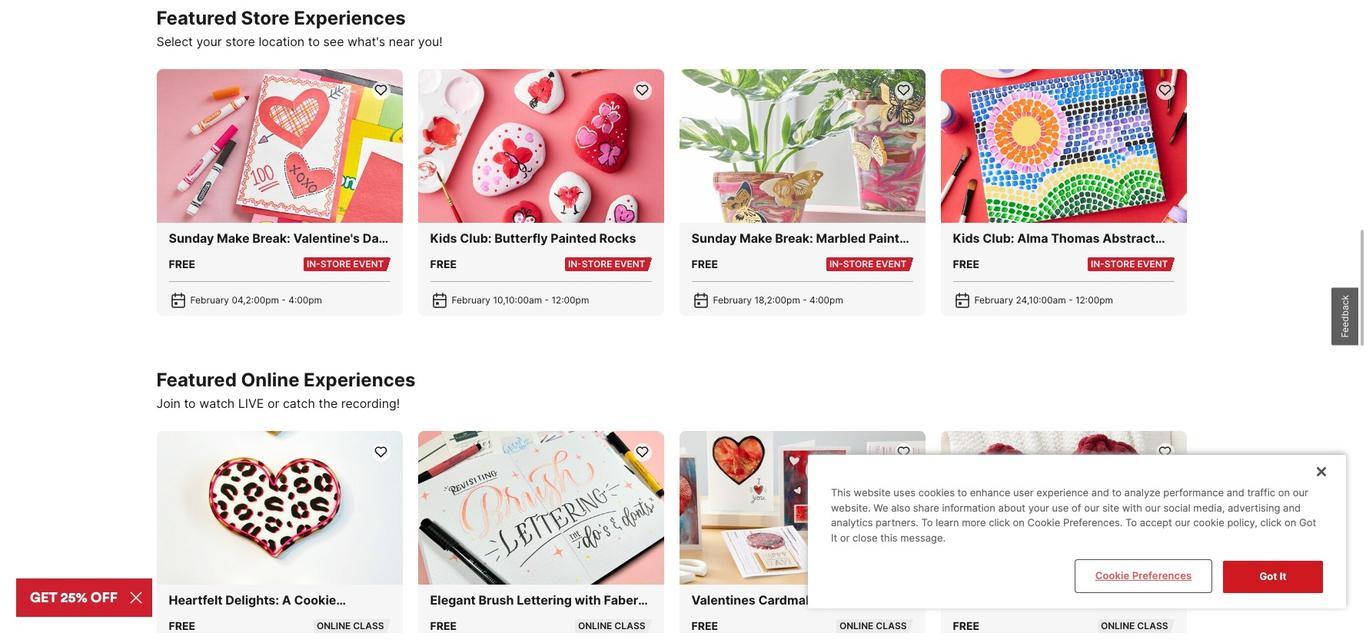 Task type: locate. For each thing, give the bounding box(es) containing it.
featured
[[157, 7, 237, 29], [157, 369, 237, 391]]

in- down the painted
[[568, 258, 582, 270]]

cookie down use
[[1028, 517, 1061, 529]]

your
[[196, 34, 222, 49], [1029, 502, 1050, 514]]

sunday for card
[[169, 231, 214, 246]]

0 horizontal spatial or
[[268, 396, 280, 411]]

butterfly
[[495, 231, 548, 246]]

experiences inside featured online experiences join to watch live or catch the recording!
[[304, 369, 416, 391]]

1 horizontal spatial to
[[1126, 517, 1138, 529]]

0 horizontal spatial 12:00pm
[[552, 294, 589, 306]]

1 horizontal spatial club:
[[983, 231, 1015, 246]]

favorite image for kids club: butterfly painted rocks
[[635, 83, 650, 98]]

- for thomas
[[1069, 294, 1073, 306]]

got up got it button
[[1300, 517, 1317, 529]]

, down the sunday make break: valentine's day card
[[243, 294, 246, 306]]

in-store event down the valentine's
[[307, 258, 384, 270]]

- right 24
[[1069, 294, 1073, 306]]

kids right day
[[430, 231, 457, 246]]

and up advertising
[[1227, 487, 1245, 499]]

february 10 , 10:00am - 12:00pm
[[452, 294, 589, 306]]

free for valentines cardmaking with meghan fahey
[[692, 620, 718, 633]]

0 vertical spatial featured
[[157, 7, 237, 29]]

store down the valentine's
[[321, 258, 351, 270]]

0 horizontal spatial meghan
[[864, 593, 913, 608]]

0 horizontal spatial 4:00pm
[[289, 294, 322, 306]]

2 10:00am from the left
[[1029, 294, 1067, 306]]

1 vertical spatial fahey
[[692, 611, 728, 627]]

elegant brush lettering with faber- castell®
[[430, 593, 644, 627]]

painting
[[953, 249, 1003, 264]]

thomas
[[1052, 231, 1100, 246]]

club: inside button
[[460, 231, 492, 246]]

2 february from the left
[[452, 294, 491, 306]]

february for sunday make break: marbled paint pour pots
[[713, 294, 752, 306]]

class
[[353, 620, 384, 632], [615, 620, 646, 632], [876, 620, 907, 632], [1138, 620, 1169, 632]]

1 horizontal spatial 10:00am
[[1029, 294, 1067, 306]]

break: inside sunday make break: marbled paint pour pots
[[775, 231, 814, 246]]

in-store event down paint
[[830, 258, 907, 270]]

0 vertical spatial cookie
[[1028, 517, 1061, 529]]

with right heart
[[1055, 593, 1081, 608]]

to inside featured online experiences join to watch live or catch the recording!
[[184, 396, 196, 411]]

make inside the sunday make break: valentine's day card
[[217, 231, 250, 246]]

delights:
[[225, 593, 279, 608]]

1 store from the left
[[321, 258, 351, 270]]

1 kids from the left
[[430, 231, 457, 246]]

1 horizontal spatial sunday
[[692, 231, 737, 246]]

1 in- from the left
[[307, 258, 321, 270]]

or right live
[[268, 396, 280, 411]]

0 vertical spatial experiences
[[294, 7, 406, 29]]

store for painted
[[582, 258, 613, 270]]

the
[[319, 396, 338, 411]]

1 online class from the left
[[317, 620, 384, 632]]

to left accept
[[1126, 517, 1138, 529]]

4 store from the left
[[1105, 258, 1136, 270]]

information
[[943, 502, 996, 514]]

1 vertical spatial or
[[841, 532, 850, 544]]

kids club: butterfly painted rocks image
[[418, 69, 664, 223]]

cookie
[[1028, 517, 1061, 529], [1096, 570, 1130, 583], [294, 593, 336, 608]]

experiences for featured online experiences
[[304, 369, 416, 391]]

to down share
[[922, 517, 933, 529]]

in- down thomas
[[1091, 258, 1105, 270]]

1 horizontal spatial break:
[[775, 231, 814, 246]]

in-store event for day
[[307, 258, 384, 270]]

0 horizontal spatial to
[[922, 517, 933, 529]]

1 horizontal spatial meghan
[[1084, 593, 1133, 608]]

3 , from the left
[[765, 294, 767, 306]]

1 horizontal spatial and
[[1227, 487, 1245, 499]]

online
[[317, 620, 351, 632], [578, 620, 613, 632], [840, 620, 874, 632], [1101, 620, 1136, 632]]

4 event from the left
[[1138, 258, 1169, 270]]

meghan down this
[[864, 593, 913, 608]]

store down rocks
[[582, 258, 613, 270]]

analyze
[[1125, 487, 1161, 499]]

break: left the valentine's
[[252, 231, 291, 246]]

0 horizontal spatial click
[[989, 517, 1011, 529]]

club: up painting
[[983, 231, 1015, 246]]

you!
[[418, 34, 443, 49]]

featured inside featured store experiences select your store location to see what's near you!
[[157, 7, 237, 29]]

1 meghan from the left
[[864, 593, 913, 608]]

1 vertical spatial your
[[1029, 502, 1050, 514]]

our
[[1293, 487, 1309, 499], [1085, 502, 1100, 514], [1146, 502, 1161, 514], [1176, 517, 1191, 529]]

12:00pm down the painted
[[552, 294, 589, 306]]

1 12:00pm from the left
[[552, 294, 589, 306]]

or inside this website uses cookies to enhance user experience and to analyze performance and traffic on our website. we also share information about your use of our site with our social media, advertising and analytics partners. to learn more click on cookie preferences. to accept our cookie policy, click on got it or close this message.
[[841, 532, 850, 544]]

experiences up 'recording!'
[[304, 369, 416, 391]]

2:00pm right 18
[[767, 294, 801, 306]]

2:00pm for marbled
[[767, 294, 801, 306]]

valentines cardmaking with meghan fahey button
[[692, 591, 913, 627]]

2 click from the left
[[1261, 517, 1282, 529]]

0 horizontal spatial break:
[[252, 231, 291, 246]]

click
[[989, 517, 1011, 529], [1261, 517, 1282, 529]]

use
[[1053, 502, 1069, 514]]

to
[[308, 34, 320, 49], [184, 396, 196, 411], [958, 487, 968, 499], [1113, 487, 1122, 499]]

2 12:00pm from the left
[[1076, 294, 1114, 306]]

free for sunday make break: valentine's day card
[[169, 257, 195, 271]]

in-store event down rocks
[[568, 258, 646, 270]]

-
[[282, 294, 286, 306], [545, 294, 549, 306], [803, 294, 807, 306], [1069, 294, 1073, 306]]

0 horizontal spatial kids
[[430, 231, 457, 246]]

4 - from the left
[[1069, 294, 1073, 306]]

1 4:00pm from the left
[[289, 294, 322, 306]]

cookie right "a"
[[294, 593, 336, 608]]

2 store from the left
[[582, 258, 613, 270]]

sunday up 'pour'
[[692, 231, 737, 246]]

, down kids club: alma thomas abstract painting
[[1027, 294, 1029, 306]]

club: inside kids club: alma thomas abstract painting
[[983, 231, 1015, 246]]

in-store event for abstract
[[1091, 258, 1169, 270]]

experiences inside featured store experiences select your store location to see what's near you!
[[294, 7, 406, 29]]

your left store
[[196, 34, 222, 49]]

select
[[157, 34, 193, 49]]

decorating
[[169, 611, 235, 627]]

hand-knit heart with meghan fahey
[[953, 593, 1172, 608]]

about
[[999, 502, 1026, 514]]

, down sunday make break: marbled paint pour pots
[[765, 294, 767, 306]]

1 online from the left
[[317, 620, 351, 632]]

website
[[854, 487, 891, 499]]

, down butterfly
[[503, 294, 505, 306]]

1 - from the left
[[282, 294, 286, 306]]

store for valentine's
[[321, 258, 351, 270]]

1 break: from the left
[[252, 231, 291, 246]]

uses
[[894, 487, 916, 499]]

in-store event down abstract
[[1091, 258, 1169, 270]]

event down rocks
[[615, 258, 646, 270]]

4:00pm down sunday make break: marbled paint pour pots "button"
[[810, 294, 844, 306]]

fahey down cookie preferences button
[[1136, 593, 1172, 608]]

2:00pm right 04
[[246, 294, 279, 306]]

hand-knit heart with meghan fahey image
[[941, 431, 1187, 585]]

event down paint
[[876, 258, 907, 270]]

day
[[363, 231, 386, 246]]

break: for marbled
[[775, 231, 814, 246]]

to left see
[[308, 34, 320, 49]]

your down user
[[1029, 502, 1050, 514]]

with inside valentines cardmaking with meghan fahey
[[835, 593, 861, 608]]

1 vertical spatial experiences
[[304, 369, 416, 391]]

february left 24
[[975, 294, 1014, 306]]

4:00pm
[[289, 294, 322, 306], [810, 294, 844, 306]]

in-store event for paint
[[830, 258, 907, 270]]

february left 04
[[190, 294, 229, 306]]

to up information
[[958, 487, 968, 499]]

1 february from the left
[[190, 294, 229, 306]]

4 in- from the left
[[1091, 258, 1105, 270]]

2 online class from the left
[[578, 620, 646, 632]]

click down about
[[989, 517, 1011, 529]]

3 february from the left
[[713, 294, 752, 306]]

store down marbled
[[844, 258, 874, 270]]

your inside this website uses cookies to enhance user experience and to analyze performance and traffic on our website. we also share information about your use of our site with our social media, advertising and analytics partners. to learn more click on cookie preferences. to accept our cookie policy, click on got it or close this message.
[[1029, 502, 1050, 514]]

1 vertical spatial featured
[[157, 369, 237, 391]]

1 vertical spatial got
[[1260, 571, 1278, 583]]

2 make from the left
[[740, 231, 773, 246]]

traffic
[[1248, 487, 1276, 499]]

event down day
[[353, 258, 384, 270]]

- right 18
[[803, 294, 807, 306]]

it inside button
[[1280, 571, 1287, 583]]

it
[[831, 532, 838, 544], [1280, 571, 1287, 583]]

sunday inside the sunday make break: valentine's day card
[[169, 231, 214, 246]]

it down analytics
[[831, 532, 838, 544]]

12:00pm down kids club: alma thomas abstract painting "button" at the right top
[[1076, 294, 1114, 306]]

experiences for featured store experiences
[[294, 7, 406, 29]]

4 online from the left
[[1101, 620, 1136, 632]]

more
[[962, 517, 986, 529]]

4 , from the left
[[1027, 294, 1029, 306]]

make
[[217, 231, 250, 246], [740, 231, 773, 246]]

10:00am
[[505, 294, 542, 306], [1029, 294, 1067, 306]]

website.
[[831, 502, 871, 514]]

0 vertical spatial or
[[268, 396, 280, 411]]

0 vertical spatial favorite image
[[635, 83, 650, 98]]

store down abstract
[[1105, 258, 1136, 270]]

featured for featured online experiences
[[157, 369, 237, 391]]

near
[[389, 34, 415, 49]]

sunday inside sunday make break: marbled paint pour pots
[[692, 231, 737, 246]]

1 to from the left
[[922, 517, 933, 529]]

0 horizontal spatial club:
[[460, 231, 492, 246]]

favorite image for hand-knit heart with meghan fahey
[[1158, 446, 1173, 460]]

break: left marbled
[[775, 231, 814, 246]]

club: left butterfly
[[460, 231, 492, 246]]

free for kids club: alma thomas abstract painting
[[953, 257, 980, 271]]

meghan down cookie preferences button
[[1084, 593, 1133, 608]]

on down about
[[1013, 517, 1025, 529]]

3 in- from the left
[[830, 258, 844, 270]]

2 sunday from the left
[[692, 231, 737, 246]]

3 online class from the left
[[840, 620, 907, 632]]

a
[[282, 593, 291, 608]]

february left 18
[[713, 294, 752, 306]]

3 in-store event from the left
[[830, 258, 907, 270]]

1 click from the left
[[989, 517, 1011, 529]]

3 online from the left
[[840, 620, 874, 632]]

featured up watch
[[157, 369, 237, 391]]

heartfelt delights: a cookie decorating trio
[[169, 593, 336, 627]]

in- for painted
[[568, 258, 582, 270]]

to
[[922, 517, 933, 529], [1126, 517, 1138, 529]]

1 horizontal spatial 4:00pm
[[810, 294, 844, 306]]

featured inside featured online experiences join to watch live or catch the recording!
[[157, 369, 237, 391]]

1 club: from the left
[[460, 231, 492, 246]]

store
[[321, 258, 351, 270], [582, 258, 613, 270], [844, 258, 874, 270], [1105, 258, 1136, 270]]

with right cardmaking
[[835, 593, 861, 608]]

4 february from the left
[[975, 294, 1014, 306]]

in- for marbled
[[830, 258, 844, 270]]

1 horizontal spatial make
[[740, 231, 773, 246]]

1 event from the left
[[353, 258, 384, 270]]

1 2:00pm from the left
[[246, 294, 279, 306]]

free for kids club: butterfly painted rocks
[[430, 257, 457, 271]]

0 horizontal spatial got
[[1260, 571, 1278, 583]]

february left 10
[[452, 294, 491, 306]]

1 horizontal spatial cookie
[[1028, 517, 1061, 529]]

2 , from the left
[[503, 294, 505, 306]]

sunday make break: valentine's day card button
[[169, 229, 390, 264]]

0 horizontal spatial it
[[831, 532, 838, 544]]

1 horizontal spatial kids
[[953, 231, 980, 246]]

in- down marbled
[[830, 258, 844, 270]]

2 club: from the left
[[983, 231, 1015, 246]]

analytics
[[831, 517, 873, 529]]

1 in-store event from the left
[[307, 258, 384, 270]]

or
[[268, 396, 280, 411], [841, 532, 850, 544]]

accept
[[1140, 517, 1173, 529]]

in- down the valentine's
[[307, 258, 321, 270]]

1 horizontal spatial 2:00pm
[[767, 294, 801, 306]]

with down analyze
[[1123, 502, 1143, 514]]

2 break: from the left
[[775, 231, 814, 246]]

experiences up see
[[294, 7, 406, 29]]

1 sunday from the left
[[169, 231, 214, 246]]

heartfelt delights: a cookie decorating trio button
[[169, 591, 390, 627]]

2 favorite image from the top
[[635, 446, 650, 460]]

with inside hand-knit heart with meghan fahey button
[[1055, 593, 1081, 608]]

3 event from the left
[[876, 258, 907, 270]]

favorite image
[[635, 83, 650, 98], [635, 446, 650, 460]]

0 horizontal spatial cookie
[[294, 593, 336, 608]]

or inside featured online experiences join to watch live or catch the recording!
[[268, 396, 280, 411]]

message.
[[901, 532, 946, 544]]

kids club: butterfly painted rocks
[[430, 231, 636, 246]]

1 class from the left
[[353, 620, 384, 632]]

- for painted
[[545, 294, 549, 306]]

1 , from the left
[[243, 294, 246, 306]]

online
[[241, 369, 300, 391]]

2 2:00pm from the left
[[767, 294, 801, 306]]

, for thomas
[[1027, 294, 1029, 306]]

break: inside the sunday make break: valentine's day card
[[252, 231, 291, 246]]

with inside this website uses cookies to enhance user experience and to analyze performance and traffic on our website. we also share information about your use of our site with our social media, advertising and analytics partners. to learn more click on cookie preferences. to accept our cookie policy, click on got it or close this message.
[[1123, 502, 1143, 514]]

2:00pm
[[246, 294, 279, 306], [767, 294, 801, 306]]

learn
[[936, 517, 960, 529]]

trio
[[238, 611, 262, 627]]

0 horizontal spatial sunday
[[169, 231, 214, 246]]

make up 04
[[217, 231, 250, 246]]

kids inside button
[[430, 231, 457, 246]]

0 vertical spatial got
[[1300, 517, 1317, 529]]

in-store event
[[307, 258, 384, 270], [568, 258, 646, 270], [830, 258, 907, 270], [1091, 258, 1169, 270]]

to right join on the left of the page
[[184, 396, 196, 411]]

click down advertising
[[1261, 517, 1282, 529]]

1 horizontal spatial 12:00pm
[[1076, 294, 1114, 306]]

2 4:00pm from the left
[[810, 294, 844, 306]]

- right 04
[[282, 294, 286, 306]]

preferences.
[[1064, 517, 1123, 529]]

2 event from the left
[[615, 258, 646, 270]]

kids inside kids club: alma thomas abstract painting
[[953, 231, 980, 246]]

event down abstract
[[1138, 258, 1169, 270]]

1 horizontal spatial or
[[841, 532, 850, 544]]

0 horizontal spatial your
[[196, 34, 222, 49]]

2 kids from the left
[[953, 231, 980, 246]]

on right traffic
[[1279, 487, 1291, 499]]

featured store experiences select your store location to see what's near you!
[[157, 7, 443, 49]]

1 make from the left
[[217, 231, 250, 246]]

kids for kids club: butterfly painted rocks
[[430, 231, 457, 246]]

- right 10
[[545, 294, 549, 306]]

cookie left preferences
[[1096, 570, 1130, 583]]

1 horizontal spatial got
[[1300, 517, 1317, 529]]

2 - from the left
[[545, 294, 549, 306]]

cookie inside heartfelt delights: a cookie decorating trio
[[294, 593, 336, 608]]

got down advertising
[[1260, 571, 1278, 583]]

elegant brush lettering with faber- castell® button
[[430, 591, 652, 627]]

on
[[1279, 487, 1291, 499], [1013, 517, 1025, 529], [1285, 517, 1297, 529]]

1 horizontal spatial fahey
[[1136, 593, 1172, 608]]

valentines cardmaking with meghan fahey
[[692, 593, 913, 627]]

1 horizontal spatial your
[[1029, 502, 1050, 514]]

0 horizontal spatial 10:00am
[[505, 294, 542, 306]]

user
[[1014, 487, 1034, 499]]

free for elegant brush lettering with faber- castell®
[[430, 620, 457, 633]]

or down analytics
[[841, 532, 850, 544]]

featured up select
[[157, 7, 237, 29]]

it down advertising
[[1280, 571, 1287, 583]]

advertising
[[1228, 502, 1281, 514]]

1 horizontal spatial click
[[1261, 517, 1282, 529]]

fahey down valentines
[[692, 611, 728, 627]]

favorite image for sunday make break: marbled paint pour pots
[[897, 83, 911, 98]]

favorite image for elegant brush lettering with faber- castell®
[[635, 446, 650, 460]]

store
[[226, 34, 255, 49]]

store for thomas
[[1105, 258, 1136, 270]]

make inside sunday make break: marbled paint pour pots
[[740, 231, 773, 246]]

0 horizontal spatial make
[[217, 231, 250, 246]]

2 vertical spatial cookie
[[294, 593, 336, 608]]

10:00am right 24
[[1029, 294, 1067, 306]]

favorite image for sunday make break: valentine's day card
[[374, 83, 388, 98]]

0 vertical spatial it
[[831, 532, 838, 544]]

1 vertical spatial it
[[1280, 571, 1287, 583]]

february 04 , 2:00pm - 4:00pm
[[190, 294, 322, 306]]

to up site
[[1113, 487, 1122, 499]]

0 horizontal spatial fahey
[[692, 611, 728, 627]]

2 featured from the top
[[157, 369, 237, 391]]

and up site
[[1092, 487, 1110, 499]]

2 in-store event from the left
[[568, 258, 646, 270]]

performance
[[1164, 487, 1225, 499]]

3 store from the left
[[844, 258, 874, 270]]

sunday for pour
[[692, 231, 737, 246]]

1 vertical spatial cookie
[[1096, 570, 1130, 583]]

3 - from the left
[[803, 294, 807, 306]]

1 featured from the top
[[157, 7, 237, 29]]

favorite image
[[374, 83, 388, 98], [897, 83, 911, 98], [1158, 83, 1173, 98], [374, 446, 388, 460], [897, 446, 911, 460], [1158, 446, 1173, 460]]

4:00pm for valentine's
[[289, 294, 322, 306]]

1 favorite image from the top
[[635, 83, 650, 98]]

0 vertical spatial your
[[196, 34, 222, 49]]

cardmaking
[[759, 593, 832, 608]]

with left "faber-"
[[575, 593, 601, 608]]

and right advertising
[[1284, 502, 1302, 514]]

,
[[243, 294, 246, 306], [503, 294, 505, 306], [765, 294, 767, 306], [1027, 294, 1029, 306]]

4 in-store event from the left
[[1091, 258, 1169, 270]]

4:00pm down sunday make break: valentine's day card button on the left top of page
[[289, 294, 322, 306]]

2 in- from the left
[[568, 258, 582, 270]]

favorite image for valentines cardmaking with meghan fahey
[[897, 446, 911, 460]]

sunday up card
[[169, 231, 214, 246]]

also
[[892, 502, 911, 514]]

1 horizontal spatial it
[[1280, 571, 1287, 583]]

february for kids club: butterfly painted rocks
[[452, 294, 491, 306]]

favorite image for kids club: alma thomas abstract painting
[[1158, 83, 1173, 98]]

1 vertical spatial favorite image
[[635, 446, 650, 460]]

10:00am right 10
[[505, 294, 542, 306]]

0 horizontal spatial 2:00pm
[[246, 294, 279, 306]]

this website uses cookies to enhance user experience and to analyze performance and traffic on our website. we also share information about your use of our site with our social media, advertising and analytics partners. to learn more click on cookie preferences. to accept our cookie policy, click on got it or close this message.
[[831, 487, 1317, 544]]

cookie
[[1194, 517, 1225, 529]]

1 10:00am from the left
[[505, 294, 542, 306]]

kids up painting
[[953, 231, 980, 246]]

make up "pots"
[[740, 231, 773, 246]]

and
[[1092, 487, 1110, 499], [1227, 487, 1245, 499], [1284, 502, 1302, 514]]



Task type: describe. For each thing, give the bounding box(es) containing it.
policy,
[[1228, 517, 1258, 529]]

what's
[[348, 34, 386, 49]]

marbled
[[816, 231, 866, 246]]

your inside featured store experiences select your store location to see what's near you!
[[196, 34, 222, 49]]

3 class from the left
[[876, 620, 907, 632]]

this
[[881, 532, 898, 544]]

10
[[493, 294, 503, 306]]

kids club: butterfly painted rocks button
[[430, 229, 652, 247]]

brush
[[479, 593, 514, 608]]

2 to from the left
[[1126, 517, 1138, 529]]

2 class from the left
[[615, 620, 646, 632]]

live
[[238, 396, 264, 411]]

12:00pm for thomas
[[1076, 294, 1114, 306]]

our up accept
[[1146, 502, 1161, 514]]

watch
[[199, 396, 235, 411]]

castell®
[[430, 611, 481, 627]]

- for valentine's
[[282, 294, 286, 306]]

event for sunday make break: valentine's day card
[[353, 258, 384, 270]]

24
[[1016, 294, 1027, 306]]

free for hand-knit heart with meghan fahey
[[953, 620, 980, 633]]

this
[[831, 487, 851, 499]]

2 online from the left
[[578, 620, 613, 632]]

sunday make break: valentine's day card image
[[157, 69, 403, 223]]

break: for valentine's
[[252, 231, 291, 246]]

share
[[914, 502, 940, 514]]

heart
[[1018, 593, 1052, 608]]

pour
[[692, 249, 720, 264]]

favorite image for heartfelt delights: a cookie decorating trio
[[374, 446, 388, 460]]

2 horizontal spatial and
[[1284, 502, 1302, 514]]

18
[[755, 294, 765, 306]]

it inside this website uses cookies to enhance user experience and to analyze performance and traffic on our website. we also share information about your use of our site with our social media, advertising and analytics partners. to learn more click on cookie preferences. to accept our cookie policy, click on got it or close this message.
[[831, 532, 838, 544]]

club: for alma
[[983, 231, 1015, 246]]

2:00pm for valentine's
[[246, 294, 279, 306]]

featured online experiences join to watch live or catch the recording!
[[157, 369, 416, 411]]

faber-
[[604, 593, 644, 608]]

sunday make break: marbled paint pour pots
[[692, 231, 900, 264]]

fahey inside valentines cardmaking with meghan fahey
[[692, 611, 728, 627]]

knit
[[991, 593, 1015, 608]]

store
[[241, 7, 290, 29]]

meghan inside valentines cardmaking with meghan fahey
[[864, 593, 913, 608]]

featured for featured store experiences
[[157, 7, 237, 29]]

location
[[259, 34, 305, 49]]

cookie preferences button
[[1077, 562, 1211, 592]]

kids club: alma thomas abstract painting image
[[941, 69, 1187, 223]]

4 online class from the left
[[1101, 620, 1169, 632]]

free for sunday make break: marbled paint pour pots
[[692, 257, 718, 271]]

elegant
[[430, 593, 476, 608]]

04
[[232, 294, 243, 306]]

got inside this website uses cookies to enhance user experience and to analyze performance and traffic on our website. we also share information about your use of our site with our social media, advertising and analytics partners. to learn more click on cookie preferences. to accept our cookie policy, click on got it or close this message.
[[1300, 517, 1317, 529]]

heartfelt
[[169, 593, 223, 608]]

cookie inside this website uses cookies to enhance user experience and to analyze performance and traffic on our website. we also share information about your use of our site with our social media, advertising and analytics partners. to learn more click on cookie preferences. to accept our cookie policy, click on got it or close this message.
[[1028, 517, 1061, 529]]

preferences
[[1133, 570, 1192, 583]]

card
[[169, 249, 198, 264]]

make for pour
[[740, 231, 773, 246]]

valentines
[[692, 593, 756, 608]]

heartfelt delights: a cookie decorating trio image
[[157, 431, 403, 585]]

february 18 , 2:00pm - 4:00pm
[[713, 294, 844, 306]]

of
[[1072, 502, 1082, 514]]

we
[[874, 502, 889, 514]]

event for kids club: butterfly painted rocks
[[615, 258, 646, 270]]

painted
[[551, 231, 597, 246]]

our right traffic
[[1293, 487, 1309, 499]]

alma
[[1018, 231, 1049, 246]]

, for valentine's
[[243, 294, 246, 306]]

in- for thomas
[[1091, 258, 1105, 270]]

on right policy,
[[1285, 517, 1297, 529]]

social
[[1164, 502, 1191, 514]]

our up preferences.
[[1085, 502, 1100, 514]]

2 meghan from the left
[[1084, 593, 1133, 608]]

12:00pm for painted
[[552, 294, 589, 306]]

see
[[323, 34, 344, 49]]

sunday make break: marbled paint pour pots button
[[692, 229, 913, 264]]

hand-knit heart with meghan fahey button
[[953, 591, 1175, 610]]

10:00am for alma
[[1029, 294, 1067, 306]]

got it
[[1260, 571, 1287, 583]]

elegant brush lettering with faber-castell® image
[[418, 431, 664, 585]]

to inside featured store experiences select your store location to see what's near you!
[[308, 34, 320, 49]]

kids club: alma thomas abstract painting button
[[953, 229, 1175, 264]]

in-store event for rocks
[[568, 258, 646, 270]]

join
[[157, 396, 181, 411]]

february for sunday make break: valentine's day card
[[190, 294, 229, 306]]

pots
[[723, 249, 750, 264]]

kids for kids club: alma thomas abstract painting
[[953, 231, 980, 246]]

february for kids club: alma thomas abstract painting
[[975, 294, 1014, 306]]

free for heartfelt delights: a cookie decorating trio
[[169, 620, 195, 633]]

2 horizontal spatial cookie
[[1096, 570, 1130, 583]]

media,
[[1194, 502, 1226, 514]]

in- for valentine's
[[307, 258, 321, 270]]

abstract
[[1103, 231, 1156, 246]]

4:00pm for marbled
[[810, 294, 844, 306]]

sunday make break: valentine's day card
[[169, 231, 386, 264]]

cookie preferences
[[1096, 570, 1192, 583]]

enhance
[[970, 487, 1011, 499]]

event for sunday make break: marbled paint pour pots
[[876, 258, 907, 270]]

february 24 , 10:00am - 12:00pm
[[975, 294, 1114, 306]]

- for marbled
[[803, 294, 807, 306]]

got it button
[[1224, 562, 1324, 594]]

our down social
[[1176, 517, 1191, 529]]

, for marbled
[[765, 294, 767, 306]]

make for card
[[217, 231, 250, 246]]

partners.
[[876, 517, 919, 529]]

4 class from the left
[[1138, 620, 1169, 632]]

store for marbled
[[844, 258, 874, 270]]

recording!
[[341, 396, 400, 411]]

rocks
[[600, 231, 636, 246]]

paint
[[869, 231, 900, 246]]

with inside elegant brush lettering with faber- castell®
[[575, 593, 601, 608]]

0 horizontal spatial and
[[1092, 487, 1110, 499]]

got inside button
[[1260, 571, 1278, 583]]

catch
[[283, 396, 315, 411]]

valentine's
[[293, 231, 360, 246]]

0 vertical spatial fahey
[[1136, 593, 1172, 608]]

site
[[1103, 502, 1120, 514]]

cookies
[[919, 487, 955, 499]]

club: for butterfly
[[460, 231, 492, 246]]

valentines cardmaking with meghan fahey image
[[680, 431, 926, 585]]

experience
[[1037, 487, 1089, 499]]

event for kids club: alma thomas abstract painting
[[1138, 258, 1169, 270]]

lettering
[[517, 593, 572, 608]]

sunday make break: marbled paint pour pots image
[[680, 69, 926, 223]]

, for painted
[[503, 294, 505, 306]]

10:00am for butterfly
[[505, 294, 542, 306]]



Task type: vqa. For each thing, say whether or not it's contained in the screenshot.
the partners.
yes



